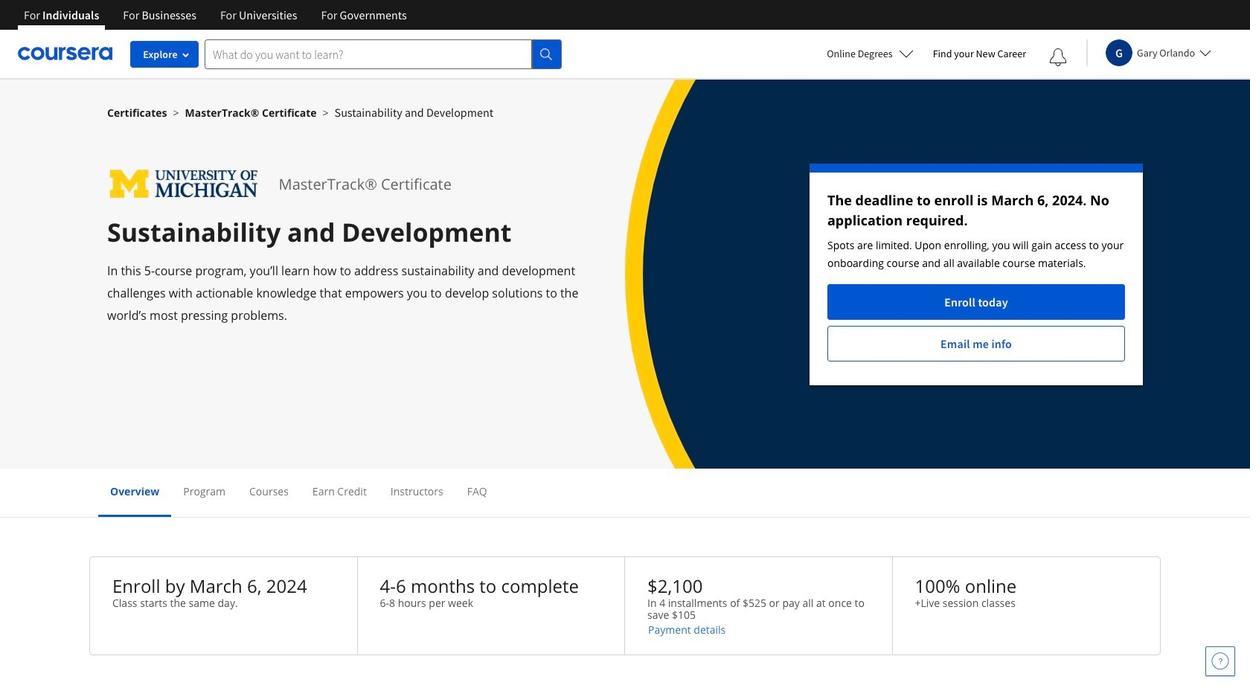 Task type: locate. For each thing, give the bounding box(es) containing it.
status
[[810, 164, 1143, 385]]

coursera image
[[18, 42, 112, 66]]

banner navigation
[[12, 0, 419, 30]]

None search field
[[205, 39, 562, 69]]

university of michigan image
[[107, 164, 261, 205]]

help center image
[[1212, 653, 1229, 671]]

certificate menu element
[[98, 469, 1152, 517]]



Task type: vqa. For each thing, say whether or not it's contained in the screenshot.
Rutgers University 'image'
no



Task type: describe. For each thing, give the bounding box(es) containing it.
What do you want to learn? text field
[[205, 39, 532, 69]]



